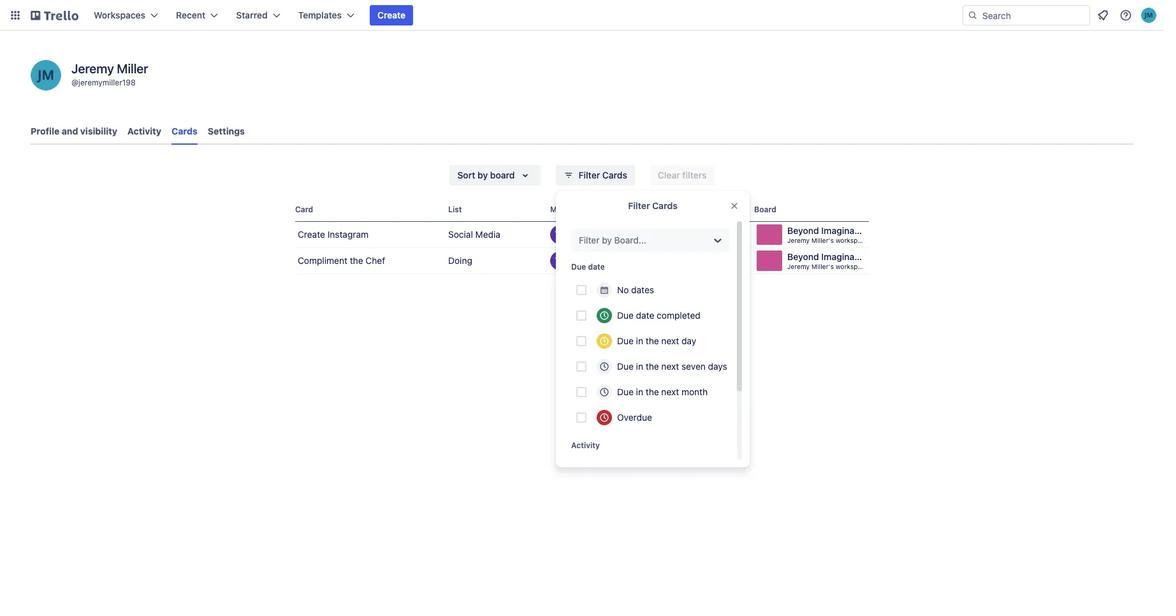 Task type: locate. For each thing, give the bounding box(es) containing it.
in down due date completed
[[636, 336, 644, 346]]

0 vertical spatial due date
[[659, 205, 693, 214]]

1 horizontal spatial by
[[602, 235, 612, 246]]

due date down clear filters button
[[659, 205, 693, 214]]

filter inside 'button'
[[579, 170, 600, 181]]

1 in from the top
[[636, 336, 644, 346]]

jeremy
[[71, 61, 114, 76], [788, 237, 810, 244], [788, 263, 810, 270]]

jeremy miller (jeremymiller198) image down members
[[567, 225, 586, 244]]

jeremy miller (jeremymiller198) image for doing
[[567, 251, 586, 270]]

jeremy miller (jeremymiller198) image right open information menu icon
[[1142, 8, 1157, 23]]

social
[[448, 229, 473, 240]]

in
[[636, 336, 644, 346], [636, 361, 644, 372], [636, 387, 644, 397]]

filter cards button
[[556, 165, 635, 186]]

templates button
[[291, 5, 362, 26]]

due date completed
[[617, 310, 701, 321]]

board...
[[615, 235, 647, 246]]

1 imagination from the top
[[822, 225, 871, 236]]

1 vertical spatial cards
[[603, 170, 628, 181]]

doing
[[448, 255, 473, 266]]

1 vertical spatial jeremy miller (jeremymiller198) image
[[567, 251, 586, 270]]

seven
[[682, 361, 706, 372]]

in down due in the next day
[[636, 361, 644, 372]]

0 vertical spatial activity
[[128, 126, 161, 137]]

0 horizontal spatial by
[[478, 170, 488, 181]]

by for sort
[[478, 170, 488, 181]]

filter cards inside 'button'
[[579, 170, 628, 181]]

terry turtle (terryturtle) image
[[550, 251, 570, 270]]

1 workspace from the top
[[836, 237, 869, 244]]

create inside create instagram link
[[298, 229, 325, 240]]

0 vertical spatial jeremy
[[71, 61, 114, 76]]

social media
[[448, 229, 501, 240]]

due date
[[659, 205, 693, 214], [572, 262, 605, 272]]

list
[[448, 205, 462, 214]]

due in the next month
[[617, 387, 708, 397]]

1 vertical spatial miller's
[[812, 263, 834, 270]]

filter up ruby anderson (rubyanderson7) icon
[[579, 235, 600, 246]]

cards inside 'button'
[[603, 170, 628, 181]]

1 next from the top
[[662, 336, 679, 346]]

the left chef
[[350, 255, 363, 266]]

recent button
[[168, 5, 226, 26]]

create inside create button
[[378, 10, 406, 20]]

sort by board
[[458, 170, 515, 181]]

1 beyond imagination jeremy miller's workspace from the top
[[788, 225, 871, 244]]

0 vertical spatial beyond imagination jeremy miller's workspace
[[788, 225, 871, 244]]

1 horizontal spatial cards
[[603, 170, 628, 181]]

due up overdue
[[617, 387, 634, 397]]

0 vertical spatial filter cards
[[579, 170, 628, 181]]

1 vertical spatial filter cards
[[628, 200, 678, 211]]

0 horizontal spatial activity
[[128, 126, 161, 137]]

1 vertical spatial beyond
[[788, 251, 819, 262]]

0 vertical spatial create
[[378, 10, 406, 20]]

the down due in the next day
[[646, 361, 659, 372]]

jeremy miller (jeremymiller198) image for social media
[[567, 225, 586, 244]]

the up overdue
[[646, 387, 659, 397]]

0 vertical spatial jeremy miller (jeremymiller198) image
[[1142, 8, 1157, 23]]

1 vertical spatial by
[[602, 235, 612, 246]]

and
[[62, 126, 78, 137]]

2 jeremy miller (jeremymiller198) image from the top
[[567, 251, 586, 270]]

0 vertical spatial date
[[676, 205, 693, 214]]

by right sort
[[478, 170, 488, 181]]

next
[[662, 336, 679, 346], [662, 361, 679, 372], [662, 387, 679, 397]]

the for due in the next month
[[646, 387, 659, 397]]

filter cards up members
[[579, 170, 628, 181]]

jeremy miller (jeremymiller198) image
[[567, 225, 586, 244], [567, 251, 586, 270]]

beyond
[[788, 225, 819, 236], [788, 251, 819, 262]]

2 workspace from the top
[[836, 263, 869, 270]]

1 horizontal spatial filter cards
[[628, 200, 678, 211]]

0 horizontal spatial filter cards
[[579, 170, 628, 181]]

by
[[478, 170, 488, 181], [602, 235, 612, 246]]

1 jeremy miller (jeremymiller198) image from the top
[[567, 225, 586, 244]]

templates
[[298, 10, 342, 20]]

activity
[[128, 126, 161, 137], [572, 441, 600, 450]]

filter cards
[[579, 170, 628, 181], [628, 200, 678, 211]]

overdue
[[617, 412, 653, 423]]

0 vertical spatial by
[[478, 170, 488, 181]]

1 beyond from the top
[[788, 225, 819, 236]]

1 vertical spatial jeremy
[[788, 237, 810, 244]]

cards down clear
[[653, 200, 678, 211]]

0 vertical spatial next
[[662, 336, 679, 346]]

1 horizontal spatial jeremy miller (jeremymiller198) image
[[1142, 8, 1157, 23]]

due right terry turtle (terryturtle) image
[[572, 262, 586, 272]]

board
[[490, 170, 515, 181]]

0 horizontal spatial cards
[[172, 126, 198, 137]]

0 horizontal spatial create
[[298, 229, 325, 240]]

0 notifications image
[[1096, 8, 1111, 23]]

in for due in the next month
[[636, 387, 644, 397]]

1 vertical spatial activity
[[572, 441, 600, 450]]

2 vertical spatial cards
[[653, 200, 678, 211]]

0 horizontal spatial due date
[[572, 262, 605, 272]]

filter up board...
[[628, 200, 650, 211]]

clear
[[658, 170, 680, 181]]

date down filter by board...
[[588, 262, 605, 272]]

due date right terry turtle (terryturtle) image
[[572, 262, 605, 272]]

due in the next day
[[617, 336, 697, 346]]

cards left clear
[[603, 170, 628, 181]]

1 vertical spatial workspace
[[836, 263, 869, 270]]

1 vertical spatial create
[[298, 229, 325, 240]]

0 vertical spatial beyond
[[788, 225, 819, 236]]

1 horizontal spatial create
[[378, 10, 406, 20]]

filter
[[579, 170, 600, 181], [628, 200, 650, 211], [579, 235, 600, 246]]

no
[[617, 284, 629, 295]]

by for filter
[[602, 235, 612, 246]]

cards link
[[172, 120, 198, 145]]

next for day
[[662, 336, 679, 346]]

1 vertical spatial next
[[662, 361, 679, 372]]

2 in from the top
[[636, 361, 644, 372]]

date
[[676, 205, 693, 214], [588, 262, 605, 272], [636, 310, 655, 321]]

back to home image
[[31, 5, 78, 26]]

1 vertical spatial imagination
[[822, 251, 871, 262]]

0 vertical spatial miller's
[[812, 237, 834, 244]]

settings
[[208, 126, 245, 137]]

day
[[682, 336, 697, 346]]

search image
[[968, 10, 978, 20]]

3 in from the top
[[636, 387, 644, 397]]

chef
[[366, 255, 385, 266]]

imagination
[[822, 225, 871, 236], [822, 251, 871, 262]]

date down clear filters button
[[676, 205, 693, 214]]

2 imagination from the top
[[822, 251, 871, 262]]

cards
[[172, 126, 198, 137], [603, 170, 628, 181], [653, 200, 678, 211]]

2 horizontal spatial date
[[676, 205, 693, 214]]

0 vertical spatial in
[[636, 336, 644, 346]]

1 vertical spatial beyond imagination jeremy miller's workspace
[[788, 251, 871, 270]]

starred
[[236, 10, 268, 20]]

by left board...
[[602, 235, 612, 246]]

1 horizontal spatial date
[[636, 310, 655, 321]]

filters
[[683, 170, 707, 181]]

dates
[[632, 284, 654, 295]]

2 vertical spatial in
[[636, 387, 644, 397]]

cards right activity link at the left
[[172, 126, 198, 137]]

in up overdue
[[636, 387, 644, 397]]

create for create
[[378, 10, 406, 20]]

1 vertical spatial in
[[636, 361, 644, 372]]

0 vertical spatial imagination
[[822, 225, 871, 236]]

3 next from the top
[[662, 387, 679, 397]]

0 vertical spatial cards
[[172, 126, 198, 137]]

2 beyond imagination jeremy miller's workspace from the top
[[788, 251, 871, 270]]

filter up members
[[579, 170, 600, 181]]

1 horizontal spatial activity
[[572, 441, 600, 450]]

workspaces button
[[86, 5, 166, 26]]

compliment the chef
[[298, 255, 385, 266]]

open information menu image
[[1120, 9, 1133, 22]]

miller's
[[812, 237, 834, 244], [812, 263, 834, 270]]

next left day
[[662, 336, 679, 346]]

jeremy miller (jeremymiller198) image down terry turtle (terryturtle) icon
[[567, 251, 586, 270]]

next left month
[[662, 387, 679, 397]]

2 vertical spatial next
[[662, 387, 679, 397]]

0 horizontal spatial jeremy miller (jeremymiller198) image
[[31, 60, 61, 91]]

jeremy miller (jeremymiller198) image left @
[[31, 60, 61, 91]]

clear filters button
[[651, 165, 715, 186]]

next for month
[[662, 387, 679, 397]]

0 vertical spatial filter
[[579, 170, 600, 181]]

board
[[755, 205, 777, 214]]

2 next from the top
[[662, 361, 679, 372]]

miller
[[117, 61, 148, 76]]

next left seven
[[662, 361, 679, 372]]

1 vertical spatial date
[[588, 262, 605, 272]]

members
[[550, 205, 586, 214]]

terry turtle (terryturtle) image
[[550, 225, 570, 244]]

jeremy miller (jeremymiller198) image
[[1142, 8, 1157, 23], [31, 60, 61, 91]]

create instagram link
[[295, 222, 443, 247]]

date down dates
[[636, 310, 655, 321]]

by inside popup button
[[478, 170, 488, 181]]

2 horizontal spatial cards
[[653, 200, 678, 211]]

activity link
[[128, 120, 161, 143]]

the
[[350, 255, 363, 266], [646, 336, 659, 346], [646, 361, 659, 372], [646, 387, 659, 397]]

1 vertical spatial due date
[[572, 262, 605, 272]]

workspace
[[836, 237, 869, 244], [836, 263, 869, 270]]

due
[[659, 205, 674, 214], [572, 262, 586, 272], [617, 310, 634, 321], [617, 336, 634, 346], [617, 361, 634, 372], [617, 387, 634, 397]]

0 vertical spatial workspace
[[836, 237, 869, 244]]

beyond imagination jeremy miller's workspace
[[788, 225, 871, 244], [788, 251, 871, 270]]

the down due date completed
[[646, 336, 659, 346]]

due down clear
[[659, 205, 674, 214]]

starred button
[[229, 5, 288, 26]]

close popover image
[[730, 201, 740, 211]]

0 vertical spatial jeremy miller (jeremymiller198) image
[[567, 225, 586, 244]]

create
[[378, 10, 406, 20], [298, 229, 325, 240]]

no dates
[[617, 284, 654, 295]]

filter cards down clear
[[628, 200, 678, 211]]

profile and visibility
[[31, 126, 117, 137]]

jeremy inside jeremy miller @ jeremymiller198
[[71, 61, 114, 76]]



Task type: describe. For each thing, give the bounding box(es) containing it.
1 miller's from the top
[[812, 237, 834, 244]]

jeremymiller198
[[78, 78, 136, 87]]

due down no
[[617, 310, 634, 321]]

switch to… image
[[9, 9, 22, 22]]

create button
[[370, 5, 413, 26]]

profile
[[31, 126, 59, 137]]

profile and visibility link
[[31, 120, 117, 143]]

in for due in the next day
[[636, 336, 644, 346]]

sort by board button
[[450, 165, 541, 186]]

due down due date completed
[[617, 336, 634, 346]]

month
[[682, 387, 708, 397]]

2 vertical spatial jeremy
[[788, 263, 810, 270]]

1 horizontal spatial due date
[[659, 205, 693, 214]]

compliment
[[298, 255, 348, 266]]

1 vertical spatial filter
[[628, 200, 650, 211]]

media
[[476, 229, 501, 240]]

clear filters
[[658, 170, 707, 181]]

ruby anderson (rubyanderson7) image
[[584, 251, 603, 270]]

next for seven
[[662, 361, 679, 372]]

2 beyond from the top
[[788, 251, 819, 262]]

settings link
[[208, 120, 245, 143]]

days
[[708, 361, 728, 372]]

create for create instagram
[[298, 229, 325, 240]]

Search field
[[978, 6, 1090, 25]]

due in the next seven days
[[617, 361, 728, 372]]

primary element
[[0, 0, 1165, 31]]

filter by board...
[[579, 235, 647, 246]]

due down due in the next day
[[617, 361, 634, 372]]

in for due in the next seven days
[[636, 361, 644, 372]]

2 vertical spatial date
[[636, 310, 655, 321]]

compliment the chef link
[[295, 248, 443, 274]]

sort
[[458, 170, 476, 181]]

1 vertical spatial jeremy miller (jeremymiller198) image
[[31, 60, 61, 91]]

visibility
[[80, 126, 117, 137]]

card
[[295, 205, 313, 214]]

0 horizontal spatial date
[[588, 262, 605, 272]]

jeremy miller @ jeremymiller198
[[71, 61, 148, 87]]

workspaces
[[94, 10, 145, 20]]

completed
[[657, 310, 701, 321]]

2 miller's from the top
[[812, 263, 834, 270]]

the for due in the next day
[[646, 336, 659, 346]]

instagram
[[328, 229, 369, 240]]

the for due in the next seven days
[[646, 361, 659, 372]]

@
[[71, 78, 78, 87]]

2 vertical spatial filter
[[579, 235, 600, 246]]

recent
[[176, 10, 206, 20]]

create instagram
[[298, 229, 369, 240]]



Task type: vqa. For each thing, say whether or not it's contained in the screenshot.
Beyond Imagination Jeremy Miller's workspace
yes



